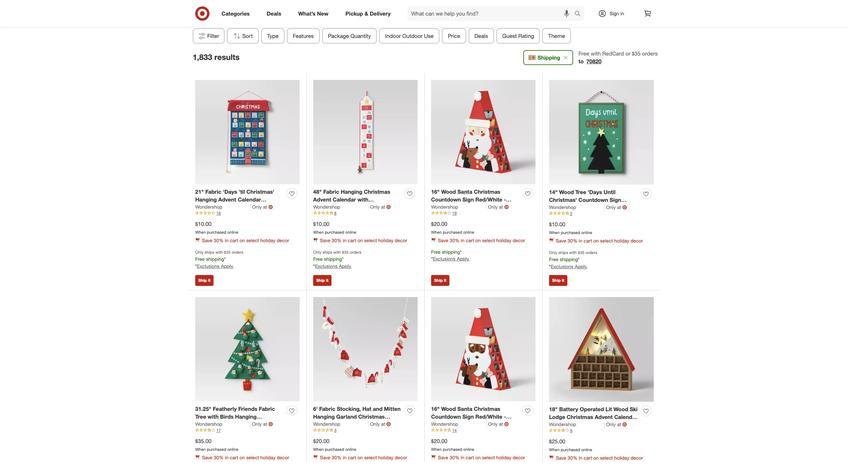 Task type: describe. For each thing, give the bounding box(es) containing it.
decor for 17
[[277, 455, 289, 460]]

indoor outdoor use button
[[379, 28, 439, 43]]

6' fabric stocking, hat and mitten hanging garland christmas advent calendar red/white - wondershop™
[[313, 406, 401, 436]]

6' fabric stocking, hat and mitten hanging garland christmas advent calendar red/white - wondershop™ link
[[313, 405, 402, 436]]

fabric for 6'
[[319, 406, 335, 413]]

deals link
[[261, 6, 290, 21]]

cart for 3
[[348, 455, 356, 460]]

70820
[[586, 58, 602, 65]]

countdown up 19
[[431, 196, 461, 203]]

hanging inside 21" fabric 'days 'til christmas' hanging advent calendar blue/red - wondershop™
[[195, 196, 217, 203]]

on for 9
[[593, 455, 599, 461]]

lit
[[606, 406, 612, 413]]

when for 9
[[549, 447, 560, 452]]

- up 14 link
[[504, 413, 506, 420]]

apply. for 14" wood tree 'days until christmas' countdown sign green - wondershop™
[[575, 264, 588, 269]]

purchased for 3
[[325, 447, 344, 452]]

14 link
[[431, 428, 536, 434]]

purchased for 14
[[443, 447, 462, 452]]

save for 16
[[202, 237, 212, 243]]

when for 17
[[195, 447, 206, 452]]

cart for 14
[[466, 455, 474, 460]]

blue/red
[[195, 204, 219, 211]]

- inside 21" fabric 'days 'til christmas' hanging advent calendar blue/red - wondershop™
[[221, 204, 223, 211]]

save 30% in cart on select holiday decor for 2
[[556, 238, 643, 244]]

70820 button
[[586, 58, 602, 65]]

ship it button for 21" fabric 'days 'til christmas' hanging advent calendar blue/red - wondershop™
[[195, 275, 214, 286]]

type
[[267, 33, 278, 39]]

when for 3
[[313, 447, 324, 452]]

only ships with $35 orders free shipping * * exclusions apply. for blue/red
[[195, 250, 243, 269]]

wondershop for 17
[[195, 421, 222, 427]]

wondershop link for 17
[[195, 421, 251, 428]]

paper
[[313, 14, 326, 20]]

'days inside 21" fabric 'days 'til christmas' hanging advent calendar blue/red - wondershop™
[[223, 188, 237, 195]]

wrapping paper & supplies
[[292, 14, 350, 20]]

outdoor
[[402, 33, 422, 39]]

21" fabric 'days 'til christmas' hanging advent calendar blue/red - wondershop™ link
[[195, 188, 284, 211]]

deals for deals button
[[474, 33, 488, 39]]

select for 9
[[600, 455, 613, 461]]

free inside free with redcard or $35 orders to 70820
[[579, 50, 589, 57]]

$25.00 when purchased online
[[549, 438, 592, 452]]

1,833
[[193, 52, 212, 62]]

indoor outdoor use
[[385, 33, 433, 39]]

wondershop for 8
[[313, 204, 340, 210]]

matching
[[509, 14, 529, 20]]

19 link
[[431, 210, 536, 216]]

select for 16
[[246, 237, 259, 243]]

31.25" featherly friends fabric tree with birds hanging christmas countdown calendar green - wondershop™
[[195, 406, 278, 436]]

2 link
[[549, 211, 654, 217]]

only at ¬ for 14
[[488, 421, 509, 428]]

countdown inside 14" wood tree 'days until christmas' countdown sign green - wondershop™
[[578, 197, 608, 203]]

fabric for 48"
[[323, 188, 339, 195]]

30% for 8
[[332, 237, 341, 243]]

only at ¬ for 19
[[488, 204, 509, 210]]

$10.00 when purchased online for man
[[313, 221, 356, 235]]

in for 2
[[579, 238, 582, 244]]

shipping inside the free shipping * * exclusions apply.
[[442, 249, 460, 255]]

in for 16
[[225, 237, 229, 243]]

ship for 48" fabric hanging christmas advent calendar with gingerbread man counter white - wondershop™
[[316, 278, 325, 283]]

calendar inside 48" fabric hanging christmas advent calendar with gingerbread man counter white - wondershop™
[[333, 196, 356, 203]]

featherly
[[213, 406, 237, 413]]

sign in link
[[592, 6, 635, 21]]

christmas up 19 link
[[474, 188, 500, 195]]

nutcrackers
[[446, 14, 472, 20]]

3 link
[[313, 428, 418, 434]]

christmas up 14 link
[[474, 406, 500, 413]]

decor for 19
[[513, 237, 525, 243]]

it for 48" fabric hanging christmas advent calendar with gingerbread man counter white - wondershop™
[[326, 278, 328, 283]]

guest rating button
[[496, 28, 540, 43]]

wrapping
[[292, 14, 312, 20]]

ship for 16" wood santa christmas countdown sign red/white - wondershop™
[[434, 278, 443, 283]]

apply. for 48" fabric hanging christmas advent calendar with gingerbread man counter white - wondershop™
[[339, 263, 352, 269]]

free inside the free shipping * * exclusions apply.
[[431, 249, 441, 255]]

wondershop for 2
[[549, 204, 576, 210]]

ships for 21" fabric 'days 'til christmas' hanging advent calendar blue/red - wondershop™
[[205, 250, 214, 255]]

select for 3
[[364, 455, 377, 460]]

deals for deals link
[[267, 10, 281, 17]]

calendar inside the 18" battery operated lit wood ski lodge christmas advent calendar red/brown - wondershop™
[[614, 414, 638, 421]]

3
[[334, 428, 336, 433]]

wondershop™ inside 31.25" featherly friends fabric tree with birds hanging christmas countdown calendar green - wondershop™
[[216, 429, 252, 436]]

sign in
[[610, 11, 624, 16]]

select for 14
[[482, 455, 495, 460]]

14"
[[549, 189, 558, 196]]

9
[[570, 428, 572, 433]]

on for 17
[[240, 455, 245, 460]]

- inside 31.25" featherly friends fabric tree with birds hanging christmas countdown calendar green - wondershop™
[[212, 429, 215, 436]]

30% for 9
[[568, 455, 577, 461]]

save for 17
[[202, 455, 212, 460]]

theme
[[548, 33, 565, 39]]

sign inside 14" wood tree 'days until christmas' countdown sign green - wondershop™
[[610, 197, 621, 203]]

features
[[293, 33, 314, 39]]

0 horizontal spatial &
[[327, 14, 330, 20]]

wondershop link for 19
[[431, 204, 487, 210]]

8
[[334, 211, 336, 216]]

hat
[[362, 406, 371, 413]]

countdown up "14"
[[431, 413, 461, 420]]

- inside '6' fabric stocking, hat and mitten hanging garland christmas advent calendar red/white - wondershop™'
[[386, 421, 388, 428]]

wrapping paper & supplies link
[[286, 0, 355, 20]]

$20.00 for 14
[[431, 438, 447, 445]]

results
[[214, 52, 240, 62]]

9 link
[[549, 428, 654, 434]]

sort button
[[227, 28, 258, 43]]

birds
[[220, 413, 234, 420]]

until
[[604, 189, 616, 196]]

exclusions for 48" fabric hanging christmas advent calendar with gingerbread man counter white - wondershop™
[[315, 263, 338, 269]]

30% for 16
[[214, 237, 224, 243]]

at for 9
[[617, 422, 621, 427]]

cart for 9
[[584, 455, 592, 461]]

tree inside 31.25" featherly friends fabric tree with birds hanging christmas countdown calendar green - wondershop™
[[195, 413, 206, 420]]

filter
[[207, 33, 219, 39]]

globes
[[389, 14, 404, 20]]

$35 for 14" wood tree 'days until christmas' countdown sign green - wondershop™
[[578, 250, 585, 255]]

pickup
[[345, 10, 363, 17]]

pickup & delivery
[[345, 10, 391, 17]]

holiday for 9
[[614, 455, 629, 461]]

advent inside 21" fabric 'days 'til christmas' hanging advent calendar blue/red - wondershop™
[[218, 196, 236, 203]]

ship it for 48" fabric hanging christmas advent calendar with gingerbread man counter white - wondershop™
[[316, 278, 328, 283]]

¬ for 19
[[504, 204, 509, 210]]

calendar inside '6' fabric stocking, hat and mitten hanging garland christmas advent calendar red/white - wondershop™'
[[333, 421, 356, 428]]

16
[[216, 211, 221, 216]]

31.25" featherly friends fabric tree with birds hanging christmas countdown calendar green - wondershop™ link
[[195, 405, 284, 436]]

friends
[[238, 406, 257, 413]]

30% for 14
[[450, 455, 459, 460]]

type button
[[261, 28, 284, 43]]

advent inside '6' fabric stocking, hat and mitten hanging garland christmas advent calendar red/white - wondershop™'
[[313, 421, 331, 428]]

christmas inside 31.25" featherly friends fabric tree with birds hanging christmas countdown calendar green - wondershop™
[[195, 421, 222, 428]]

wondershop™ inside 14" wood tree 'days until christmas' countdown sign green - wondershop™
[[570, 204, 605, 211]]

battery
[[559, 406, 578, 413]]

in for 8
[[343, 237, 347, 243]]

lodge
[[549, 414, 565, 421]]

white
[[382, 204, 397, 211]]

$35.00 when purchased online
[[195, 438, 238, 452]]

wondershop™ inside 48" fabric hanging christmas advent calendar with gingerbread man counter white - wondershop™
[[313, 212, 349, 218]]

snow
[[376, 14, 388, 20]]

holiday for 16
[[260, 237, 275, 243]]

shipping button
[[523, 50, 573, 65]]

wood inside the 18" battery operated lit wood ski lodge christmas advent calendar red/brown - wondershop™
[[614, 406, 628, 413]]

price
[[448, 33, 460, 39]]

package quantity button
[[322, 28, 377, 43]]

16 link
[[195, 210, 300, 216]]

mitten
[[384, 406, 401, 413]]

wood for 2
[[559, 189, 574, 196]]

quantity
[[350, 33, 371, 39]]

package quantity
[[328, 33, 371, 39]]

What can we help you find? suggestions appear below search field
[[407, 6, 576, 21]]

ski
[[630, 406, 638, 413]]

30% for 17
[[214, 455, 224, 460]]

only at ¬ for 17
[[252, 421, 273, 428]]

save for 8
[[320, 237, 330, 243]]

$10.00 when purchased online for green
[[549, 221, 592, 235]]

ship it for 14" wood tree 'days until christmas' countdown sign green - wondershop™
[[552, 278, 564, 283]]

countdown inside 31.25" featherly friends fabric tree with birds hanging christmas countdown calendar green - wondershop™
[[223, 421, 253, 428]]

$10.00 when purchased online for blue/red
[[195, 221, 238, 235]]

to
[[579, 58, 584, 65]]

categories link
[[216, 6, 258, 21]]

30% for 19
[[450, 237, 459, 243]]

matching pajamas
[[509, 14, 548, 20]]

holiday for 2
[[614, 238, 629, 244]]

wondershop link for 14
[[431, 421, 487, 428]]

filter button
[[193, 28, 224, 43]]

indoor
[[385, 33, 401, 39]]

14" wood tree 'days until christmas' countdown sign green - wondershop™ link
[[549, 188, 638, 211]]

on for 16
[[240, 237, 245, 243]]

8 link
[[313, 210, 418, 216]]

exclusions inside the free shipping * * exclusions apply.
[[433, 256, 456, 262]]

apply. inside the free shipping * * exclusions apply.
[[457, 256, 470, 262]]

snow globes
[[376, 14, 404, 20]]

features button
[[287, 28, 319, 43]]

21"
[[195, 188, 204, 195]]

save for 14
[[438, 455, 448, 460]]

48"
[[313, 188, 322, 195]]

'days inside 14" wood tree 'days until christmas' countdown sign green - wondershop™
[[588, 189, 602, 196]]

16" wood santa christmas countdown sign red/white - wondershop™ link for 14
[[431, 405, 520, 428]]

deals button
[[469, 28, 494, 43]]

6'
[[313, 406, 318, 413]]

online for 16
[[227, 230, 238, 235]]

'til
[[239, 188, 245, 195]]

with inside 48" fabric hanging christmas advent calendar with gingerbread man counter white - wondershop™
[[358, 196, 368, 203]]

decor for 8
[[395, 237, 407, 243]]

rating
[[518, 33, 534, 39]]

free with redcard or $35 orders to 70820
[[579, 50, 658, 65]]

only for 16
[[252, 204, 262, 210]]

- up 19 link
[[504, 196, 506, 203]]

48" fabric hanging christmas advent calendar with gingerbread man counter white - wondershop™
[[313, 188, 400, 218]]

sort
[[242, 33, 253, 39]]

at for 2
[[617, 204, 621, 210]]

orders for 14" wood tree 'days until christmas' countdown sign green - wondershop™
[[586, 250, 597, 255]]

wondershop for 16
[[195, 204, 222, 210]]

exclusions apply. link for 21" fabric 'days 'til christmas' hanging advent calendar blue/red - wondershop™
[[197, 263, 234, 269]]

ships for 14" wood tree 'days until christmas' countdown sign green - wondershop™
[[559, 250, 568, 255]]

18" battery operated lit wood ski lodge christmas advent calendar red/brown - wondershop™
[[549, 406, 638, 428]]

it for 16" wood santa christmas countdown sign red/white - wondershop™
[[444, 278, 446, 283]]

green inside 14" wood tree 'days until christmas' countdown sign green - wondershop™
[[549, 204, 565, 211]]

advent inside the 18" battery operated lit wood ski lodge christmas advent calendar red/brown - wondershop™
[[595, 414, 613, 421]]



Task type: locate. For each thing, give the bounding box(es) containing it.
snow globes link
[[355, 0, 425, 20]]

hanging inside 48" fabric hanging christmas advent calendar with gingerbread man counter white - wondershop™
[[341, 188, 362, 195]]

fabric inside 48" fabric hanging christmas advent calendar with gingerbread man counter white - wondershop™
[[323, 188, 339, 195]]

save 30% in cart on select holiday decor down 16 link
[[202, 237, 289, 243]]

christmas inside 48" fabric hanging christmas advent calendar with gingerbread man counter white - wondershop™
[[364, 188, 390, 195]]

2 ship from the left
[[316, 278, 325, 283]]

1 horizontal spatial tree
[[575, 189, 586, 196]]

wondershop for 19
[[431, 204, 458, 210]]

wondershop link up 2
[[549, 204, 605, 211]]

1 horizontal spatial $10.00 when purchased online
[[313, 221, 356, 235]]

ship it button for 48" fabric hanging christmas advent calendar with gingerbread man counter white - wondershop™
[[313, 275, 332, 286]]

in for 19
[[461, 237, 464, 243]]

0 vertical spatial deals
[[267, 10, 281, 17]]

2 16" wood santa christmas countdown sign red/white - wondershop™ from the top
[[431, 406, 506, 428]]

orders
[[642, 50, 658, 57], [232, 250, 243, 255], [350, 250, 361, 255], [586, 250, 597, 255]]

fabric for 21"
[[205, 188, 221, 195]]

holiday
[[260, 237, 275, 243], [378, 237, 393, 243], [496, 237, 511, 243], [614, 238, 629, 244], [260, 455, 275, 460], [378, 455, 393, 460], [496, 455, 511, 460], [614, 455, 629, 461]]

christmas inside '6' fabric stocking, hat and mitten hanging garland christmas advent calendar red/white - wondershop™'
[[358, 413, 385, 420]]

hanging inside '6' fabric stocking, hat and mitten hanging garland christmas advent calendar red/white - wondershop™'
[[313, 413, 335, 420]]

wondershop for 14
[[431, 421, 458, 427]]

orders for 48" fabric hanging christmas advent calendar with gingerbread man counter white - wondershop™
[[350, 250, 361, 255]]

hanging up blue/red
[[195, 196, 217, 203]]

advent up 16
[[218, 196, 236, 203]]

30% for 3
[[332, 455, 341, 460]]

countdown up 2 "link"
[[578, 197, 608, 203]]

nutcrackers link
[[425, 0, 494, 20]]

$10.00 when purchased online down 2
[[549, 221, 592, 235]]

at up the 17 link
[[263, 421, 267, 427]]

santa for 19
[[457, 188, 472, 195]]

select
[[246, 237, 259, 243], [364, 237, 377, 243], [482, 237, 495, 243], [600, 238, 613, 244], [246, 455, 259, 460], [364, 455, 377, 460], [482, 455, 495, 460], [600, 455, 613, 461]]

save 30% in cart on select holiday decor down 2 "link"
[[556, 238, 643, 244]]

at for 19
[[499, 204, 503, 210]]

decor for 3
[[395, 455, 407, 460]]

purchased for 9
[[561, 447, 580, 452]]

cart down 2 "link"
[[584, 238, 592, 244]]

cart for 17
[[230, 455, 238, 460]]

save for 3
[[320, 455, 330, 460]]

green
[[549, 204, 565, 211], [195, 429, 211, 436]]

wood for 19
[[441, 188, 456, 195]]

48" fabric hanging christmas advent calendar with gingerbread man counter white - wondershop™ image
[[313, 80, 418, 184], [313, 80, 418, 184]]

redcard
[[602, 50, 624, 57]]

at for 3
[[381, 421, 385, 427]]

0 horizontal spatial 'days
[[223, 188, 237, 195]]

purchased for 17
[[207, 447, 226, 452]]

$20.00 when purchased online down "14"
[[431, 438, 474, 452]]

'days left 'til
[[223, 188, 237, 195]]

¬
[[268, 204, 273, 210], [386, 204, 391, 210], [504, 204, 509, 210], [623, 204, 627, 211], [268, 421, 273, 428], [386, 421, 391, 428], [504, 421, 509, 428], [623, 421, 627, 428]]

1 horizontal spatial $10.00
[[313, 221, 329, 227]]

48" fabric hanging christmas advent calendar with gingerbread man counter white - wondershop™ link
[[313, 188, 402, 218]]

fabric inside 21" fabric 'days 'til christmas' hanging advent calendar blue/red - wondershop™
[[205, 188, 221, 195]]

free shipping * * exclusions apply.
[[431, 249, 470, 262]]

$20.00 when purchased online
[[431, 221, 474, 235], [313, 438, 356, 452], [431, 438, 474, 452]]

on down 9 'link'
[[593, 455, 599, 461]]

save 30% in cart on select holiday decor for 3
[[320, 455, 407, 460]]

christmas' inside 21" fabric 'days 'til christmas' hanging advent calendar blue/red - wondershop™
[[246, 188, 274, 195]]

1 ship it button from the left
[[195, 275, 214, 286]]

1 16" wood santa christmas countdown sign red/white - wondershop™ from the top
[[431, 188, 506, 211]]

wondershop down 'lodge'
[[549, 422, 576, 427]]

30% down 3
[[332, 455, 341, 460]]

0 horizontal spatial $10.00 when purchased online
[[195, 221, 238, 235]]

14" wood tree 'days until christmas' countdown sign green - wondershop™
[[549, 189, 621, 211]]

ship it button for 14" wood tree 'days until christmas' countdown sign green - wondershop™
[[549, 275, 567, 286]]

30% up the free shipping * * exclusions apply.
[[450, 237, 459, 243]]

wondershop up 3
[[313, 421, 340, 427]]

wondershop link for 9
[[549, 421, 605, 428]]

30% down '$25.00 when purchased online' in the right bottom of the page
[[568, 455, 577, 461]]

at for 14
[[499, 421, 503, 427]]

30% down $35.00 when purchased online
[[214, 455, 224, 460]]

or
[[625, 50, 630, 57]]

matching pajamas link
[[494, 0, 563, 20]]

save 30% in cart on select holiday decor
[[202, 237, 289, 243], [320, 237, 407, 243], [438, 237, 525, 243], [556, 238, 643, 244], [202, 455, 289, 460], [320, 455, 407, 460], [438, 455, 525, 460], [556, 455, 643, 461]]

save 30% in cart on select holiday decor for 17
[[202, 455, 289, 460]]

at for 8
[[381, 204, 385, 210]]

0 horizontal spatial christmas'
[[246, 188, 274, 195]]

free for 14" wood tree 'days until christmas' countdown sign green - wondershop™
[[549, 256, 559, 262]]

when for 19
[[431, 230, 442, 235]]

select down 16 link
[[246, 237, 259, 243]]

shipping for 48" fabric hanging christmas advent calendar with gingerbread man counter white - wondershop™
[[324, 256, 342, 262]]

- left 17
[[212, 429, 215, 436]]

online
[[227, 230, 238, 235], [345, 230, 356, 235], [463, 230, 474, 235], [581, 230, 592, 235], [227, 447, 238, 452], [345, 447, 356, 452], [463, 447, 474, 452], [581, 447, 592, 452]]

2 santa from the top
[[457, 406, 472, 413]]

0 vertical spatial tree
[[575, 189, 586, 196]]

only for 17
[[252, 421, 262, 427]]

4 ship it from the left
[[552, 278, 564, 283]]

it for 14" wood tree 'days until christmas' countdown sign green - wondershop™
[[562, 278, 564, 283]]

3 ship it from the left
[[434, 278, 446, 283]]

with inside 31.25" featherly friends fabric tree with birds hanging christmas countdown calendar green - wondershop™
[[208, 413, 219, 420]]

0 vertical spatial 16" wood santa christmas countdown sign red/white - wondershop™
[[431, 188, 506, 211]]

4 ship it button from the left
[[549, 275, 567, 286]]

2 horizontal spatial $10.00 when purchased online
[[549, 221, 592, 235]]

calendar down garland
[[333, 421, 356, 428]]

$35 for 48" fabric hanging christmas advent calendar with gingerbread man counter white - wondershop™
[[342, 250, 349, 255]]

$20.00 for 19
[[431, 221, 447, 227]]

online down 8 link
[[345, 230, 356, 235]]

online for 9
[[581, 447, 592, 452]]

calendar down 'til
[[238, 196, 261, 203]]

at down and
[[381, 421, 385, 427]]

1 vertical spatial green
[[195, 429, 211, 436]]

fabric right 6' on the bottom of page
[[319, 406, 335, 413]]

2 horizontal spatial ships
[[559, 250, 568, 255]]

cart down 8 link
[[348, 237, 356, 243]]

santa up 19 link
[[457, 188, 472, 195]]

select down 14 link
[[482, 455, 495, 460]]

shipping for 14" wood tree 'days until christmas' countdown sign green - wondershop™
[[560, 256, 578, 262]]

purchased down $25.00
[[561, 447, 580, 452]]

ship it button
[[195, 275, 214, 286], [313, 275, 332, 286], [431, 275, 449, 286], [549, 275, 567, 286]]

0 vertical spatial green
[[549, 204, 565, 211]]

$10.00 down gingerbread
[[313, 221, 329, 227]]

calendar
[[238, 196, 261, 203], [333, 196, 356, 203], [614, 414, 638, 421], [254, 421, 278, 428], [333, 421, 356, 428]]

2 it from the left
[[326, 278, 328, 283]]

wondershop link up 3
[[313, 421, 369, 428]]

1 vertical spatial tree
[[195, 413, 206, 420]]

save 30% in cart on select holiday decor down 19 link
[[438, 237, 525, 243]]

only
[[252, 204, 262, 210], [370, 204, 380, 210], [488, 204, 498, 210], [606, 204, 616, 210], [195, 250, 204, 255], [313, 250, 321, 255], [549, 250, 557, 255], [252, 421, 262, 427], [370, 421, 380, 427], [488, 421, 498, 427], [606, 422, 616, 427]]

christmas inside the 18" battery operated lit wood ski lodge christmas advent calendar red/brown - wondershop™
[[567, 414, 593, 421]]

red/white inside '6' fabric stocking, hat and mitten hanging garland christmas advent calendar red/white - wondershop™'
[[358, 421, 385, 428]]

cart up the free shipping * * exclusions apply.
[[466, 237, 474, 243]]

$35.00
[[195, 438, 211, 445]]

0 horizontal spatial deals
[[267, 10, 281, 17]]

holiday for 14
[[496, 455, 511, 460]]

christmas down battery
[[567, 414, 593, 421]]

18" battery operated lit wood ski lodge christmas advent calendar red/brown - wondershop™ image
[[549, 297, 654, 402], [549, 297, 654, 402]]

hanging inside 31.25" featherly friends fabric tree with birds hanging christmas countdown calendar green - wondershop™
[[235, 413, 257, 420]]

on down 3 'link'
[[358, 455, 363, 460]]

$10.00 down blue/red
[[195, 221, 211, 227]]

2 horizontal spatial only ships with $35 orders free shipping * * exclusions apply.
[[549, 250, 597, 269]]

$35 inside free with redcard or $35 orders to 70820
[[632, 50, 641, 57]]

1 horizontal spatial 'days
[[588, 189, 602, 196]]

online inside $35.00 when purchased online
[[227, 447, 238, 452]]

2 horizontal spatial $10.00
[[549, 221, 565, 228]]

ship
[[198, 278, 207, 283], [316, 278, 325, 283], [434, 278, 443, 283], [552, 278, 561, 283]]

0 horizontal spatial tree
[[195, 413, 206, 420]]

at
[[263, 204, 267, 210], [381, 204, 385, 210], [499, 204, 503, 210], [617, 204, 621, 210], [263, 421, 267, 427], [381, 421, 385, 427], [499, 421, 503, 427], [617, 422, 621, 427]]

deals inside deals button
[[474, 33, 488, 39]]

save 30% in cart on select holiday decor down 9 'link'
[[556, 455, 643, 461]]

search
[[571, 11, 588, 17]]

online down 9 'link'
[[581, 447, 592, 452]]

on down the 17 link
[[240, 455, 245, 460]]

purchased for 16
[[207, 230, 226, 235]]

sign
[[610, 11, 619, 16], [462, 196, 474, 203], [610, 197, 621, 203], [462, 413, 474, 420]]

wood inside 14" wood tree 'days until christmas' countdown sign green - wondershop™
[[559, 189, 574, 196]]

1 horizontal spatial ships
[[323, 250, 332, 255]]

1 ship it from the left
[[198, 278, 210, 283]]

cart
[[230, 237, 238, 243], [348, 237, 356, 243], [466, 237, 474, 243], [584, 238, 592, 244], [230, 455, 238, 460], [348, 455, 356, 460], [466, 455, 474, 460], [584, 455, 592, 461]]

18" battery operated lit wood ski lodge christmas advent calendar red/brown - wondershop™ link
[[549, 406, 638, 428]]

$20.00
[[431, 221, 447, 227], [313, 438, 329, 445], [431, 438, 447, 445]]

use
[[424, 33, 433, 39]]

wondershop link up 8
[[313, 204, 369, 210]]

wood right lit
[[614, 406, 628, 413]]

it for 21" fabric 'days 'til christmas' hanging advent calendar blue/red - wondershop™
[[208, 278, 210, 283]]

2 ship it button from the left
[[313, 275, 332, 286]]

ships
[[205, 250, 214, 255], [323, 250, 332, 255], [559, 250, 568, 255]]

holiday for 17
[[260, 455, 275, 460]]

only at ¬ for 8
[[370, 204, 391, 210]]

purchased for 2
[[561, 230, 580, 235]]

at up 9 'link'
[[617, 422, 621, 427]]

&
[[365, 10, 368, 17], [327, 14, 330, 20]]

holiday for 8
[[378, 237, 393, 243]]

fabric inside 31.25" featherly friends fabric tree with birds hanging christmas countdown calendar green - wondershop™
[[259, 406, 275, 413]]

holiday down 19 link
[[496, 237, 511, 243]]

pickup & delivery link
[[340, 6, 399, 21]]

online down 3 'link'
[[345, 447, 356, 452]]

$20.00 when purchased online for 14
[[431, 438, 474, 452]]

only at ¬ for 16
[[252, 204, 273, 210]]

on down 8 link
[[358, 237, 363, 243]]

wood up 19
[[441, 188, 456, 195]]

select down 9 'link'
[[600, 455, 613, 461]]

with inside free with redcard or $35 orders to 70820
[[591, 50, 601, 57]]

ship it
[[198, 278, 210, 283], [316, 278, 328, 283], [434, 278, 446, 283], [552, 278, 564, 283]]

wondershop link up 19
[[431, 204, 487, 210]]

what's new
[[298, 10, 329, 17]]

advent down 48"
[[313, 196, 331, 203]]

on down 14 link
[[476, 455, 481, 460]]

deals up type button
[[267, 10, 281, 17]]

purchased for 8
[[325, 230, 344, 235]]

wondershop™ inside 21" fabric 'days 'til christmas' hanging advent calendar blue/red - wondershop™
[[224, 204, 260, 211]]

*
[[460, 249, 462, 255], [431, 256, 433, 262], [224, 256, 226, 262], [342, 256, 344, 262], [578, 256, 580, 262], [195, 263, 197, 269], [313, 263, 315, 269], [549, 264, 551, 269]]

on
[[240, 237, 245, 243], [358, 237, 363, 243], [476, 237, 481, 243], [593, 238, 599, 244], [240, 455, 245, 460], [358, 455, 363, 460], [476, 455, 481, 460], [593, 455, 599, 461]]

orders inside free with redcard or $35 orders to 70820
[[642, 50, 658, 57]]

online for 14
[[463, 447, 474, 452]]

$10.00 for 21" fabric 'days 'til christmas' hanging advent calendar blue/red - wondershop™
[[195, 221, 211, 227]]

0 vertical spatial christmas'
[[246, 188, 274, 195]]

wondershop link up 16
[[195, 204, 251, 210]]

guest rating
[[502, 33, 534, 39]]

what's new link
[[292, 6, 337, 21]]

on for 19
[[476, 237, 481, 243]]

ship for 14" wood tree 'days until christmas' countdown sign green - wondershop™
[[552, 278, 561, 283]]

1 horizontal spatial green
[[549, 204, 565, 211]]

cart down $35.00 when purchased online
[[230, 455, 238, 460]]

0 horizontal spatial only ships with $35 orders free shipping * * exclusions apply.
[[195, 250, 243, 269]]

- right the 9
[[580, 422, 582, 428]]

- inside the 18" battery operated lit wood ski lodge christmas advent calendar red/brown - wondershop™
[[580, 422, 582, 428]]

apply.
[[457, 256, 470, 262], [221, 263, 234, 269], [339, 263, 352, 269], [575, 264, 588, 269]]

new
[[317, 10, 329, 17]]

at up 14 link
[[499, 421, 503, 427]]

online down 19 link
[[463, 230, 474, 235]]

on for 8
[[358, 237, 363, 243]]

4 it from the left
[[562, 278, 564, 283]]

1 horizontal spatial &
[[365, 10, 368, 17]]

$10.00 for 14" wood tree 'days until christmas' countdown sign green - wondershop™
[[549, 221, 565, 228]]

1 horizontal spatial only ships with $35 orders free shipping * * exclusions apply.
[[313, 250, 361, 269]]

3 ship from the left
[[434, 278, 443, 283]]

tree inside 14" wood tree 'days until christmas' countdown sign green - wondershop™
[[575, 189, 586, 196]]

'days
[[223, 188, 237, 195], [588, 189, 602, 196]]

& right the pickup
[[365, 10, 368, 17]]

2 16" from the top
[[431, 406, 440, 413]]

fabric
[[205, 188, 221, 195], [323, 188, 339, 195], [259, 406, 275, 413], [319, 406, 335, 413]]

calendar inside 31.25" featherly friends fabric tree with birds hanging christmas countdown calendar green - wondershop™
[[254, 421, 278, 428]]

holiday down 16 link
[[260, 237, 275, 243]]

decor
[[277, 237, 289, 243], [395, 237, 407, 243], [513, 237, 525, 243], [631, 238, 643, 244], [277, 455, 289, 460], [395, 455, 407, 460], [513, 455, 525, 460], [631, 455, 643, 461]]

stocking,
[[337, 406, 361, 413]]

when for 2
[[549, 230, 560, 235]]

with
[[591, 50, 601, 57], [358, 196, 368, 203], [215, 250, 223, 255], [333, 250, 341, 255], [569, 250, 577, 255], [208, 413, 219, 420]]

christmas' down 14"
[[549, 197, 577, 203]]

0 vertical spatial santa
[[457, 188, 472, 195]]

3 ship it button from the left
[[431, 275, 449, 286]]

operated
[[580, 406, 604, 413]]

$10.00 when purchased online down 16
[[195, 221, 238, 235]]

1,833 results
[[193, 52, 240, 62]]

3 it from the left
[[444, 278, 446, 283]]

1 it from the left
[[208, 278, 210, 283]]

0 horizontal spatial $10.00
[[195, 221, 211, 227]]

purchased down the $35.00
[[207, 447, 226, 452]]

0 vertical spatial 16" wood santa christmas countdown sign red/white - wondershop™ link
[[431, 188, 520, 211]]

1 16" from the top
[[431, 188, 440, 195]]

0 horizontal spatial green
[[195, 429, 211, 436]]

wondershop link up "14"
[[431, 421, 487, 428]]

wondershop
[[195, 204, 222, 210], [313, 204, 340, 210], [431, 204, 458, 210], [549, 204, 576, 210], [195, 421, 222, 427], [313, 421, 340, 427], [431, 421, 458, 427], [549, 422, 576, 427]]

1 horizontal spatial christmas'
[[549, 197, 577, 203]]

what's
[[298, 10, 316, 17]]

select down 3 'link'
[[364, 455, 377, 460]]

- down mitten
[[386, 421, 388, 428]]

at for 17
[[263, 421, 267, 427]]

select down 2 "link"
[[600, 238, 613, 244]]

package
[[328, 33, 349, 39]]

wondershop up 2
[[549, 204, 576, 210]]

green inside 31.25" featherly friends fabric tree with birds hanging christmas countdown calendar green - wondershop™
[[195, 429, 211, 436]]

¬ for 2
[[623, 204, 627, 211]]

holiday down 3 'link'
[[378, 455, 393, 460]]

man
[[347, 204, 358, 211]]

deals inside deals link
[[267, 10, 281, 17]]

- inside 48" fabric hanging christmas advent calendar with gingerbread man counter white - wondershop™
[[398, 204, 400, 211]]

4 ship from the left
[[552, 278, 561, 283]]

deals down the what can we help you find? suggestions appear below search box
[[474, 33, 488, 39]]

advent inside 48" fabric hanging christmas advent calendar with gingerbread man counter white - wondershop™
[[313, 196, 331, 203]]

1 vertical spatial 16"
[[431, 406, 440, 413]]

2
[[570, 211, 572, 216]]

purchased inside $35.00 when purchased online
[[207, 447, 226, 452]]

when inside $35.00 when purchased online
[[195, 447, 206, 452]]

on for 14
[[476, 455, 481, 460]]

18"
[[549, 406, 558, 413]]

6' fabric stocking, hat and mitten hanging garland christmas advent calendar red/white - wondershop™ image
[[313, 297, 418, 402], [313, 297, 418, 402]]

1 ship from the left
[[198, 278, 207, 283]]

hanging up the man
[[341, 188, 362, 195]]

holiday for 3
[[378, 455, 393, 460]]

save 30% in cart on select holiday decor for 19
[[438, 237, 525, 243]]

online for 8
[[345, 230, 356, 235]]

santa for 14
[[457, 406, 472, 413]]

christmas up 'counter'
[[364, 188, 390, 195]]

1 vertical spatial red/white
[[475, 413, 502, 420]]

purchased inside '$25.00 when purchased online'
[[561, 447, 580, 452]]

1 vertical spatial santa
[[457, 406, 472, 413]]

garland
[[336, 413, 357, 420]]

countdown down birds
[[223, 421, 253, 428]]

16" wood santa christmas countdown sign red/white - wondershop™ link for 19
[[431, 188, 520, 211]]

2 vertical spatial red/white
[[358, 421, 385, 428]]

¬ for 14
[[504, 421, 509, 428]]

red/white up 14 link
[[475, 413, 502, 420]]

¬ for 17
[[268, 421, 273, 428]]

orders for 21" fabric 'days 'til christmas' hanging advent calendar blue/red - wondershop™
[[232, 250, 243, 255]]

on for 3
[[358, 455, 363, 460]]

cart for 2
[[584, 238, 592, 244]]

christmas down hat
[[358, 413, 385, 420]]

red/white for 19
[[475, 196, 502, 203]]

select down 8 link
[[364, 237, 377, 243]]

tree right 14"
[[575, 189, 586, 196]]

wondershop link
[[195, 204, 251, 210], [313, 204, 369, 210], [431, 204, 487, 210], [549, 204, 605, 211], [195, 421, 251, 428], [313, 421, 369, 428], [431, 421, 487, 428], [549, 421, 605, 428]]

19
[[452, 211, 457, 216]]

holiday down the 17 link
[[260, 455, 275, 460]]

theme button
[[542, 28, 571, 43]]

holiday down 9 'link'
[[614, 455, 629, 461]]

at up 16 link
[[263, 204, 267, 210]]

wood right 14"
[[559, 189, 574, 196]]

hanging down the 'friends'
[[235, 413, 257, 420]]

save 30% in cart on select holiday decor down 14 link
[[438, 455, 525, 460]]

save 30% in cart on select holiday decor down the 17 link
[[202, 455, 289, 460]]

wondershop up 17
[[195, 421, 222, 427]]

online for 3
[[345, 447, 356, 452]]

holiday for 19
[[496, 237, 511, 243]]

21" fabric 'days 'til christmas' hanging advent calendar blue/red - wondershop™ image
[[195, 80, 300, 184], [195, 80, 300, 184]]

calendar down ski
[[614, 414, 638, 421]]

$20.00 for 3
[[313, 438, 329, 445]]

select down the 17 link
[[246, 455, 259, 460]]

1 santa from the top
[[457, 188, 472, 195]]

1 vertical spatial christmas'
[[549, 197, 577, 203]]

wondershop link for 16
[[195, 204, 251, 210]]

and
[[373, 406, 383, 413]]

16" wood santa christmas countdown sign red/white - wondershop™
[[431, 188, 506, 211], [431, 406, 506, 428]]

online down the 17 link
[[227, 447, 238, 452]]

red/white up 19 link
[[475, 196, 502, 203]]

1 vertical spatial 16" wood santa christmas countdown sign red/white - wondershop™ link
[[431, 405, 520, 428]]

wondershop link up the 9
[[549, 421, 605, 428]]

advent
[[218, 196, 236, 203], [313, 196, 331, 203], [595, 414, 613, 421], [313, 421, 331, 428]]

holiday down 2 "link"
[[614, 238, 629, 244]]

31.25" featherly friends fabric tree with birds hanging christmas countdown calendar green - wondershop™ image
[[195, 297, 300, 402], [195, 297, 300, 402]]

only for 19
[[488, 204, 498, 210]]

online for 17
[[227, 447, 238, 452]]

shipping
[[538, 54, 560, 61]]

0 vertical spatial red/white
[[475, 196, 502, 203]]

christmas
[[364, 188, 390, 195], [474, 188, 500, 195], [474, 406, 500, 413], [358, 413, 385, 420], [567, 414, 593, 421], [195, 421, 222, 428]]

holiday down white
[[378, 237, 393, 243]]

purchased down 16
[[207, 230, 226, 235]]

advent left 3
[[313, 421, 331, 428]]

decor for 2
[[631, 238, 643, 244]]

2 ship it from the left
[[316, 278, 328, 283]]

wondershop™ inside '6' fabric stocking, hat and mitten hanging garland christmas advent calendar red/white - wondershop™'
[[313, 429, 349, 436]]

calendar inside 21" fabric 'days 'til christmas' hanging advent calendar blue/red - wondershop™
[[238, 196, 261, 203]]

16" wood santa christmas countdown sign red/white - wondershop™ for 14
[[431, 406, 506, 428]]

cart down '$25.00 when purchased online' in the right bottom of the page
[[584, 455, 592, 461]]

pajamas
[[530, 14, 548, 20]]

delivery
[[370, 10, 391, 17]]

online down 2 "link"
[[581, 230, 592, 235]]

1 horizontal spatial deals
[[474, 33, 488, 39]]

online inside '$25.00 when purchased online'
[[581, 447, 592, 452]]

search button
[[571, 6, 588, 22]]

0 horizontal spatial ships
[[205, 250, 214, 255]]

0 vertical spatial 16"
[[431, 188, 440, 195]]

purchased down 8
[[325, 230, 344, 235]]

christmas' inside 14" wood tree 'days until christmas' countdown sign green - wondershop™
[[549, 197, 577, 203]]

$20.00 when purchased online for 19
[[431, 221, 474, 235]]

¬ for 3
[[386, 421, 391, 428]]

1 16" wood santa christmas countdown sign red/white - wondershop™ link from the top
[[431, 188, 520, 211]]

16" wood santa christmas countdown sign red/white - wondershop™ image
[[431, 80, 536, 184], [431, 80, 536, 184], [431, 297, 536, 402], [431, 297, 536, 402]]

wondershop up 19
[[431, 204, 458, 210]]

2 16" wood santa christmas countdown sign red/white - wondershop™ link from the top
[[431, 405, 520, 428]]

- inside 14" wood tree 'days until christmas' countdown sign green - wondershop™
[[566, 204, 568, 211]]

ship it for 16" wood santa christmas countdown sign red/white - wondershop™
[[434, 278, 446, 283]]

only at ¬
[[252, 204, 273, 210], [370, 204, 391, 210], [488, 204, 509, 210], [606, 204, 627, 211], [252, 421, 273, 428], [370, 421, 391, 428], [488, 421, 509, 428], [606, 421, 627, 428]]

1 vertical spatial deals
[[474, 33, 488, 39]]

fabric inside '6' fabric stocking, hat and mitten hanging garland christmas advent calendar red/white - wondershop™'
[[319, 406, 335, 413]]

14" wood tree 'days until christmas' countdown sign green - wondershop™ image
[[549, 80, 654, 185], [549, 80, 654, 185]]

wondershop link for 2
[[549, 204, 605, 211]]

when inside '$25.00 when purchased online'
[[549, 447, 560, 452]]

supplies
[[331, 14, 350, 20]]

16" for 14
[[431, 406, 440, 413]]

& right paper at the left of page
[[327, 14, 330, 20]]

wondershop™ inside the 18" battery operated lit wood ski lodge christmas advent calendar red/brown - wondershop™
[[583, 422, 619, 428]]

tree
[[575, 189, 586, 196], [195, 413, 206, 420]]

ship it button for 16" wood santa christmas countdown sign red/white - wondershop™
[[431, 275, 449, 286]]

31.25"
[[195, 406, 211, 413]]

fabric right the 'friends'
[[259, 406, 275, 413]]

select for 8
[[364, 237, 377, 243]]

- right white
[[398, 204, 400, 211]]

1 vertical spatial 16" wood santa christmas countdown sign red/white - wondershop™
[[431, 406, 506, 428]]



Task type: vqa. For each thing, say whether or not it's contained in the screenshot.
17 When
yes



